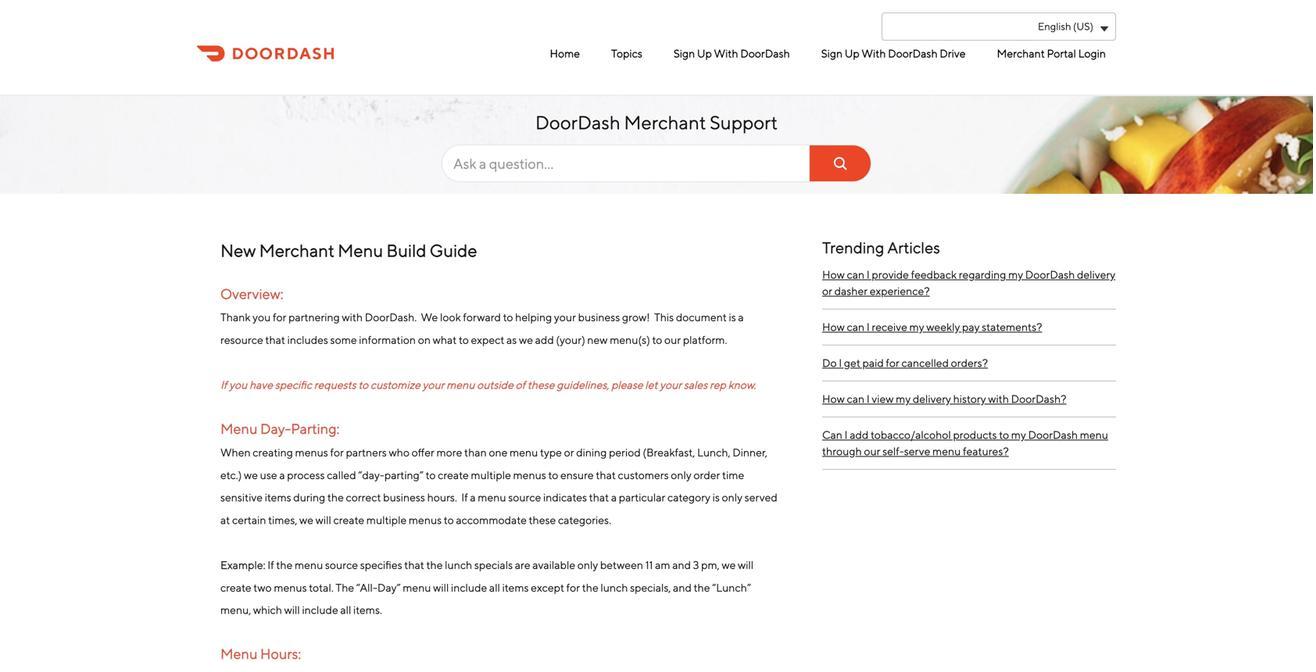Task type: describe. For each thing, give the bounding box(es) containing it.
for inside "do i get paid for cancelled orders?" link
[[886, 357, 900, 370]]

specifies
[[360, 559, 402, 572]]

outside
[[477, 379, 514, 391]]

is inside when creating menus for partners who offer more than one menu type or dining period (breakfast, lunch, dinner, etc.) we use a process called "day-parting" to create multiple menus to ensure that customers only order time sensitive items during the correct business hours.  if a menu source indicates that a particular category is only served at certain times, we will create multiple menus to accommodate these categories.
[[713, 491, 720, 504]]

than
[[465, 446, 487, 459]]

0 vertical spatial menu
[[338, 241, 383, 261]]

platform.
[[683, 334, 728, 346]]

certain
[[232, 514, 266, 527]]

menus inside the if the menu source specifies that the lunch specials are available only between 11 am and 3 pm, we will create two menus total. the "all-day" menu will include all items except for the lunch specials, and the "lunch" menu, which will include all items.
[[274, 581, 307, 594]]

provide
[[872, 268, 910, 281]]

merchant for doordash merchant support
[[624, 111, 707, 134]]

how can i receive my weekly pay statements? link
[[823, 310, 1117, 346]]

can i add tobacco/alcohol products to my doordash menu through our self-serve menu features? link
[[823, 418, 1117, 470]]

or inside when creating menus for partners who offer more than one menu type or dining period (breakfast, lunch, dinner, etc.) we use a process called "day-parting" to create multiple menus to ensure that customers only order time sensitive items during the correct business hours.  if a menu source indicates that a particular category is only served at certain times, we will create multiple menus to accommodate these categories.
[[564, 446, 574, 459]]

items inside when creating menus for partners who offer more than one menu type or dining period (breakfast, lunch, dinner, etc.) we use a process called "day-parting" to create multiple menus to ensure that customers only order time sensitive items during the correct business hours.  if a menu source indicates that a particular category is only served at certain times, we will create multiple menus to accommodate these categories.
[[265, 491, 291, 504]]

the right the specifies
[[427, 559, 443, 572]]

sign up with doordash drive link
[[818, 41, 970, 66]]

parting"
[[385, 469, 424, 482]]

etc.)
[[221, 469, 242, 482]]

resource
[[221, 334, 263, 346]]

i for provide
[[867, 268, 870, 281]]

0 vertical spatial multiple
[[471, 469, 511, 482]]

let
[[645, 379, 658, 391]]

history
[[954, 393, 987, 406]]

merchant portal login
[[998, 47, 1107, 60]]

parting:
[[291, 421, 340, 437]]

merchant inside 'link'
[[998, 47, 1045, 60]]

correct
[[346, 491, 381, 504]]

business inside when creating menus for partners who offer more than one menu type or dining period (breakfast, lunch, dinner, etc.) we use a process called "day-parting" to create multiple menus to ensure that customers only order time sensitive items during the correct business hours.  if a menu source indicates that a particular category is only served at certain times, we will create multiple menus to accommodate these categories.
[[383, 491, 425, 504]]

tobacco/alcohol
[[871, 429, 952, 441]]

0 vertical spatial include
[[451, 581, 487, 594]]

portal
[[1048, 47, 1077, 60]]

our inside thank you for partnering with doordash.  we look forward to helping your business grow!  this document is a resource that includes some information on what to expect as we add (your) new menu(s) to our platform.
[[665, 334, 681, 346]]

or inside the how can i provide feedback regarding my doordash delivery or dasher experience?
[[823, 285, 833, 298]]

1 vertical spatial menu
[[221, 421, 258, 437]]

overview:
[[221, 285, 286, 302]]

sign for sign up with doordash drive
[[822, 47, 843, 60]]

can
[[823, 429, 843, 441]]

during
[[294, 491, 325, 504]]

is inside thank you for partnering with doordash.  we look forward to helping your business grow!  this document is a resource that includes some information on what to expect as we add (your) new menu(s) to our platform.
[[729, 311, 737, 324]]

i inside can i add tobacco/alcohol products to my doordash menu through our self-serve menu features?
[[845, 429, 848, 441]]

specials
[[475, 559, 513, 572]]

available
[[533, 559, 576, 572]]

the right the except
[[582, 581, 599, 594]]

doordash?
[[1012, 393, 1067, 406]]

"all-
[[356, 581, 378, 594]]

only inside the if the menu source specifies that the lunch specials are available only between 11 am and 3 pm, we will create two menus total. the "all-day" menu will include all items except for the lunch specials, and the "lunch" menu, which will include all items.
[[578, 559, 598, 572]]

will right day"
[[433, 581, 449, 594]]

type
[[540, 446, 562, 459]]

called
[[327, 469, 356, 482]]

specific
[[275, 379, 312, 391]]

sign up with doordash drive
[[822, 47, 966, 60]]

1 vertical spatial and
[[673, 581, 692, 594]]

self-
[[883, 445, 905, 458]]

that inside the if the menu source specifies that the lunch specials are available only between 11 am and 3 pm, we will create two menus total. the "all-day" menu will include all items except for the lunch specials, and the "lunch" menu, which will include all items.
[[405, 559, 425, 572]]

expect
[[471, 334, 505, 346]]

our inside can i add tobacco/alcohol products to my doordash menu through our self-serve menu features?
[[864, 445, 881, 458]]

thank
[[221, 311, 251, 324]]

home link
[[546, 41, 584, 66]]

menus up process
[[295, 446, 328, 459]]

paid
[[863, 357, 884, 370]]

items.
[[354, 604, 382, 617]]

source inside the if the menu source specifies that the lunch specials are available only between 11 am and 3 pm, we will create two menus total. the "all-day" menu will include all items except for the lunch specials, and the "lunch" menu, which will include all items.
[[325, 559, 358, 572]]

time
[[723, 469, 745, 482]]

doordash left the drive
[[889, 47, 938, 60]]

statements?
[[982, 321, 1043, 334]]

these inside when creating menus for partners who offer more than one menu type or dining period (breakfast, lunch, dinner, etc.) we use a process called "day-parting" to create multiple menus to ensure that customers only order time sensitive items during the correct business hours.  if a menu source indicates that a particular category is only served at certain times, we will create multiple menus to accommodate these categories.
[[529, 514, 556, 527]]

dinner,
[[733, 446, 768, 459]]

0 vertical spatial these
[[528, 379, 555, 391]]

how can i receive my weekly pay statements?
[[823, 321, 1043, 334]]

some
[[330, 334, 357, 346]]

total.
[[309, 581, 334, 594]]

sign up with doordash link
[[670, 41, 794, 66]]

doordash inside the how can i provide feedback regarding my doordash delivery or dasher experience?
[[1026, 268, 1076, 281]]

(your)
[[556, 334, 586, 346]]

how can i view my delivery history with doordash?
[[823, 393, 1067, 406]]

order
[[694, 469, 721, 482]]

merchant for new merchant menu build guide
[[259, 241, 335, 261]]

experience?
[[870, 285, 930, 298]]

doordash up support
[[741, 47, 790, 60]]

document
[[676, 311, 727, 324]]

1 vertical spatial multiple
[[367, 514, 407, 527]]

please
[[612, 379, 643, 391]]

features?
[[963, 445, 1009, 458]]

how for how can i provide feedback regarding my doordash delivery or dasher experience?
[[823, 268, 845, 281]]

new
[[588, 334, 608, 346]]

know.
[[728, 379, 756, 391]]

i for view
[[867, 393, 870, 406]]

0 vertical spatial create
[[438, 469, 469, 482]]

items inside the if the menu source specifies that the lunch specials are available only between 11 am and 3 pm, we will create two menus total. the "all-day" menu will include all items except for the lunch specials, and the "lunch" menu, which will include all items.
[[503, 581, 529, 594]]

dining
[[577, 446, 607, 459]]

business inside thank you for partnering with doordash.  we look forward to helping your business grow!  this document is a resource that includes some information on what to expect as we add (your) new menu(s) to our platform.
[[578, 311, 620, 324]]

for inside when creating menus for partners who offer more than one menu type or dining period (breakfast, lunch, dinner, etc.) we use a process called "day-parting" to create multiple menus to ensure that customers only order time sensitive items during the correct business hours.  if a menu source indicates that a particular category is only served at certain times, we will create multiple menus to accommodate these categories.
[[330, 446, 344, 459]]

view
[[872, 393, 894, 406]]

regarding
[[959, 268, 1007, 281]]

on
[[418, 334, 431, 346]]

will right which
[[284, 604, 300, 617]]

menu containing home
[[438, 41, 1111, 66]]

1 vertical spatial delivery
[[913, 393, 952, 406]]

a left the particular
[[611, 491, 617, 504]]

ensure
[[561, 469, 594, 482]]

create inside the if the menu source specifies that the lunch specials are available only between 11 am and 3 pm, we will create two menus total. the "all-day" menu will include all items except for the lunch specials, and the "lunch" menu, which will include all items.
[[221, 581, 252, 594]]

menu,
[[221, 604, 251, 617]]

we inside the if the menu source specifies that the lunch specials are available only between 11 am and 3 pm, we will create two menus total. the "all-day" menu will include all items except for the lunch specials, and the "lunch" menu, which will include all items.
[[722, 559, 736, 572]]

the down '3' on the bottom of the page
[[694, 581, 711, 594]]

that inside thank you for partnering with doordash.  we look forward to helping your business grow!  this document is a resource that includes some information on what to expect as we add (your) new menu(s) to our platform.
[[265, 334, 285, 346]]

partnering
[[289, 311, 340, 324]]

can for receive
[[847, 321, 865, 334]]

guide
[[430, 241, 478, 261]]

receive
[[872, 321, 908, 334]]

how for how can i view my delivery history with doordash?
[[823, 393, 845, 406]]

your inside thank you for partnering with doordash.  we look forward to helping your business grow!  this document is a resource that includes some information on what to expect as we add (your) new menu(s) to our platform.
[[554, 311, 576, 324]]

to up as
[[503, 311, 513, 324]]

are
[[515, 559, 531, 572]]

can for view
[[847, 393, 865, 406]]

login
[[1079, 47, 1107, 60]]

category
[[668, 491, 711, 504]]

creating
[[253, 446, 293, 459]]

menu day-parting:
[[221, 421, 342, 437]]

to down hours.
[[444, 514, 454, 527]]

1 horizontal spatial lunch
[[601, 581, 628, 594]]

hours.
[[427, 491, 457, 504]]

"day-
[[358, 469, 385, 482]]



Task type: vqa. For each thing, say whether or not it's contained in the screenshot.
The Account
no



Task type: locate. For each thing, give the bounding box(es) containing it.
11
[[646, 559, 653, 572]]

merchant
[[998, 47, 1045, 60], [624, 111, 707, 134], [259, 241, 335, 261]]

menus down type
[[513, 469, 547, 482]]

1 vertical spatial merchant
[[624, 111, 707, 134]]

1 vertical spatial only
[[722, 491, 743, 504]]

will down during
[[316, 514, 331, 527]]

served
[[745, 491, 778, 504]]

a right document
[[739, 311, 744, 324]]

the inside when creating menus for partners who offer more than one menu type or dining period (breakfast, lunch, dinner, etc.) we use a process called "day-parting" to create multiple menus to ensure that customers only order time sensitive items during the correct business hours.  if a menu source indicates that a particular category is only served at certain times, we will create multiple menus to accommodate these categories.
[[328, 491, 344, 504]]

to right requests
[[358, 379, 369, 391]]

1 vertical spatial business
[[383, 491, 425, 504]]

that down the dining
[[596, 469, 616, 482]]

1 vertical spatial create
[[334, 514, 365, 527]]

1 vertical spatial source
[[325, 559, 358, 572]]

up for sign up with doordash drive
[[845, 47, 860, 60]]

0 vertical spatial is
[[729, 311, 737, 324]]

english (us)
[[1039, 20, 1094, 32]]

you down overview:
[[253, 311, 271, 324]]

you inside thank you for partnering with doordash.  we look forward to helping your business grow!  this document is a resource that includes some information on what to expect as we add (your) new menu(s) to our platform.
[[253, 311, 271, 324]]

2 vertical spatial only
[[578, 559, 598, 572]]

have
[[249, 379, 273, 391]]

guidelines,
[[557, 379, 610, 391]]

is
[[729, 311, 737, 324], [713, 491, 720, 504]]

helping
[[516, 311, 552, 324]]

0 horizontal spatial is
[[713, 491, 720, 504]]

only
[[671, 469, 692, 482], [722, 491, 743, 504], [578, 559, 598, 572]]

can inside how can i view my delivery history with doordash? link
[[847, 393, 865, 406]]

a inside thank you for partnering with doordash.  we look forward to helping your business grow!  this document is a resource that includes some information on what to expect as we add (your) new menu(s) to our platform.
[[739, 311, 744, 324]]

1 vertical spatial is
[[713, 491, 720, 504]]

1 horizontal spatial delivery
[[1078, 268, 1116, 281]]

2 sign from the left
[[822, 47, 843, 60]]

if the menu source specifies that the lunch specials are available only between 11 am and 3 pm, we will create two menus total. the "all-day" menu will include all items except for the lunch specials, and the "lunch" menu, which will include all items.
[[221, 559, 754, 617]]

add down helping
[[535, 334, 554, 346]]

can inside the how can i provide feedback regarding my doordash delivery or dasher experience?
[[847, 268, 865, 281]]

do
[[823, 357, 837, 370]]

these right of
[[528, 379, 555, 391]]

you for for
[[253, 311, 271, 324]]

multiple
[[471, 469, 511, 482], [367, 514, 407, 527]]

dasher
[[835, 285, 868, 298]]

do i get paid for cancelled orders?
[[823, 357, 989, 370]]

include down the total.
[[302, 604, 338, 617]]

to down offer
[[426, 469, 436, 482]]

2 vertical spatial how
[[823, 393, 845, 406]]

you for have
[[229, 379, 247, 391]]

or right type
[[564, 446, 574, 459]]

topics
[[612, 47, 643, 60]]

doordash down home link
[[536, 111, 621, 134]]

home
[[550, 47, 580, 60]]

our left the platform.
[[665, 334, 681, 346]]

0 horizontal spatial you
[[229, 379, 247, 391]]

or left dasher
[[823, 285, 833, 298]]

merchant help home image
[[197, 44, 334, 63]]

that right the specifies
[[405, 559, 425, 572]]

items up 'times,'
[[265, 491, 291, 504]]

1 vertical spatial how
[[823, 321, 845, 334]]

thank you for partnering with doordash.  we look forward to helping your business grow!  this document is a resource that includes some information on what to expect as we add (your) new menu(s) to our platform.
[[221, 311, 744, 346]]

can up dasher
[[847, 268, 865, 281]]

rep
[[710, 379, 726, 391]]

our left the self-
[[864, 445, 881, 458]]

1 horizontal spatial or
[[823, 285, 833, 298]]

up inside sign up with doordash drive link
[[845, 47, 860, 60]]

0 horizontal spatial include
[[302, 604, 338, 617]]

my left weekly
[[910, 321, 925, 334]]

create down correct
[[334, 514, 365, 527]]

when creating menus for partners who offer more than one menu type or dining period (breakfast, lunch, dinner, etc.) we use a process called "day-parting" to create multiple menus to ensure that customers only order time sensitive items during the correct business hours.  if a menu source indicates that a particular category is only served at certain times, we will create multiple menus to accommodate these categories.
[[221, 446, 778, 527]]

only up category
[[671, 469, 692, 482]]

or
[[823, 285, 833, 298], [564, 446, 574, 459]]

0 horizontal spatial your
[[423, 379, 445, 391]]

process
[[287, 469, 325, 482]]

and right the specials, on the bottom
[[673, 581, 692, 594]]

0 vertical spatial business
[[578, 311, 620, 324]]

1 vertical spatial include
[[302, 604, 338, 617]]

the right "example:"
[[276, 559, 293, 572]]

only right available
[[578, 559, 598, 572]]

menu
[[438, 41, 1111, 66]]

0 horizontal spatial menu
[[221, 421, 258, 437]]

will inside when creating menus for partners who offer more than one menu type or dining period (breakfast, lunch, dinner, etc.) we use a process called "day-parting" to create multiple menus to ensure that customers only order time sensitive items during the correct business hours.  if a menu source indicates that a particular category is only served at certain times, we will create multiple menus to accommodate these categories.
[[316, 514, 331, 527]]

cancelled
[[902, 357, 949, 370]]

menu(s)
[[610, 334, 651, 346]]

is right document
[[729, 311, 737, 324]]

0 horizontal spatial add
[[535, 334, 554, 346]]

can
[[847, 268, 865, 281], [847, 321, 865, 334], [847, 393, 865, 406]]

two
[[254, 581, 272, 594]]

indicates
[[544, 491, 587, 504]]

i for receive
[[867, 321, 870, 334]]

i left receive
[[867, 321, 870, 334]]

new
[[221, 241, 256, 261]]

i left provide
[[867, 268, 870, 281]]

(us)
[[1074, 20, 1094, 32]]

these down indicates
[[529, 514, 556, 527]]

only down time
[[722, 491, 743, 504]]

1 horizontal spatial sign
[[822, 47, 843, 60]]

with inside thank you for partnering with doordash.  we look forward to helping your business grow!  this document is a resource that includes some information on what to expect as we add (your) new menu(s) to our platform.
[[342, 311, 363, 324]]

my right regarding
[[1009, 268, 1024, 281]]

3 how from the top
[[823, 393, 845, 406]]

1 up from the left
[[698, 47, 712, 60]]

0 horizontal spatial create
[[221, 581, 252, 594]]

2 horizontal spatial create
[[438, 469, 469, 482]]

items down 'are'
[[503, 581, 529, 594]]

a up accommodate
[[470, 491, 476, 504]]

the down called
[[328, 491, 344, 504]]

will up '"lunch"'
[[738, 559, 754, 572]]

if left have
[[221, 379, 227, 391]]

1 vertical spatial items
[[503, 581, 529, 594]]

one
[[489, 446, 508, 459]]

day-
[[260, 421, 291, 437]]

with
[[714, 47, 739, 60], [862, 47, 886, 60], [342, 311, 363, 324], [989, 393, 1010, 406]]

1 how from the top
[[823, 268, 845, 281]]

a right use
[[279, 469, 285, 482]]

merchant portal login link
[[994, 41, 1111, 66]]

0 horizontal spatial up
[[698, 47, 712, 60]]

1 horizontal spatial is
[[729, 311, 737, 324]]

that up the categories.
[[589, 491, 609, 504]]

0 vertical spatial only
[[671, 469, 692, 482]]

for inside thank you for partnering with doordash.  we look forward to helping your business grow!  this document is a resource that includes some information on what to expect as we add (your) new menu(s) to our platform.
[[273, 311, 287, 324]]

get
[[845, 357, 861, 370]]

and left '3' on the bottom of the page
[[673, 559, 691, 572]]

create down more
[[438, 469, 469, 482]]

doordash merchant support
[[536, 111, 778, 134]]

sensitive
[[221, 491, 263, 504]]

more
[[437, 446, 463, 459]]

how inside the how can i provide feedback regarding my doordash delivery or dasher experience?
[[823, 268, 845, 281]]

source up accommodate
[[509, 491, 541, 504]]

0 vertical spatial lunch
[[445, 559, 473, 572]]

(breakfast,
[[643, 446, 696, 459]]

your right let
[[660, 379, 682, 391]]

items
[[265, 491, 291, 504], [503, 581, 529, 594]]

doordash inside can i add tobacco/alcohol products to my doordash menu through our self-serve menu features?
[[1029, 429, 1079, 441]]

we right as
[[519, 334, 533, 346]]

sign for sign up with doordash
[[674, 47, 695, 60]]

2 vertical spatial create
[[221, 581, 252, 594]]

1 horizontal spatial our
[[864, 445, 881, 458]]

menu left build
[[338, 241, 383, 261]]

Ask a question... text field
[[442, 145, 872, 182]]

0 vertical spatial can
[[847, 268, 865, 281]]

i right can
[[845, 429, 848, 441]]

lunch down between
[[601, 581, 628, 594]]

0 horizontal spatial or
[[564, 446, 574, 459]]

0 horizontal spatial source
[[325, 559, 358, 572]]

look
[[440, 311, 461, 324]]

pm,
[[702, 559, 720, 572]]

i right do on the bottom right
[[839, 357, 843, 370]]

we inside thank you for partnering with doordash.  we look forward to helping your business grow!  this document is a resource that includes some information on what to expect as we add (your) new menu(s) to our platform.
[[519, 334, 533, 346]]

2 up from the left
[[845, 47, 860, 60]]

0 horizontal spatial lunch
[[445, 559, 473, 572]]

my
[[1009, 268, 1024, 281], [910, 321, 925, 334], [896, 393, 911, 406], [1012, 429, 1027, 441]]

period
[[609, 446, 641, 459]]

0 vertical spatial if
[[221, 379, 227, 391]]

how
[[823, 268, 845, 281], [823, 321, 845, 334], [823, 393, 845, 406]]

lunch left 'specials'
[[445, 559, 473, 572]]

2 horizontal spatial merchant
[[998, 47, 1045, 60]]

partners
[[346, 446, 387, 459]]

1 sign from the left
[[674, 47, 695, 60]]

your
[[554, 311, 576, 324], [423, 379, 445, 391], [660, 379, 682, 391]]

1 horizontal spatial add
[[850, 429, 869, 441]]

for inside the if the menu source specifies that the lunch specials are available only between 11 am and 3 pm, we will create two menus total. the "all-day" menu will include all items except for the lunch specials, and the "lunch" menu, which will include all items.
[[567, 581, 580, 594]]

1 horizontal spatial items
[[503, 581, 529, 594]]

merchant up ask a question... text box
[[624, 111, 707, 134]]

for up called
[[330, 446, 344, 459]]

source up "the"
[[325, 559, 358, 572]]

"lunch"
[[713, 581, 752, 594]]

1 horizontal spatial multiple
[[471, 469, 511, 482]]

what
[[433, 334, 457, 346]]

my right view
[[896, 393, 911, 406]]

2 horizontal spatial your
[[660, 379, 682, 391]]

for right the except
[[567, 581, 580, 594]]

is down order on the right
[[713, 491, 720, 504]]

0 horizontal spatial merchant
[[259, 241, 335, 261]]

includes
[[287, 334, 328, 346]]

1 horizontal spatial all
[[490, 581, 500, 594]]

all down 'specials'
[[490, 581, 500, 594]]

1 vertical spatial or
[[564, 446, 574, 459]]

add inside can i add tobacco/alcohol products to my doordash menu through our self-serve menu features?
[[850, 429, 869, 441]]

merchant down the english (us) button
[[998, 47, 1045, 60]]

products
[[954, 429, 998, 441]]

i inside the how can i provide feedback regarding my doordash delivery or dasher experience?
[[867, 268, 870, 281]]

can left receive
[[847, 321, 865, 334]]

business up the new
[[578, 311, 620, 324]]

if for you
[[221, 379, 227, 391]]

to down type
[[549, 469, 559, 482]]

1 vertical spatial can
[[847, 321, 865, 334]]

we left use
[[244, 469, 258, 482]]

0 vertical spatial items
[[265, 491, 291, 504]]

0 horizontal spatial sign
[[674, 47, 695, 60]]

how up dasher
[[823, 268, 845, 281]]

2 vertical spatial can
[[847, 393, 865, 406]]

as
[[507, 334, 517, 346]]

1 vertical spatial all
[[340, 604, 351, 617]]

2 can from the top
[[847, 321, 865, 334]]

for
[[273, 311, 287, 324], [886, 357, 900, 370], [330, 446, 344, 459], [567, 581, 580, 594]]

3 can from the top
[[847, 393, 865, 406]]

add
[[535, 334, 554, 346], [850, 429, 869, 441]]

1 horizontal spatial include
[[451, 581, 487, 594]]

1 horizontal spatial create
[[334, 514, 365, 527]]

multiple down correct
[[367, 514, 407, 527]]

1 horizontal spatial if
[[268, 559, 274, 572]]

sales
[[684, 379, 708, 391]]

1 horizontal spatial you
[[253, 311, 271, 324]]

my inside the how can i provide feedback regarding my doordash delivery or dasher experience?
[[1009, 268, 1024, 281]]

0 horizontal spatial multiple
[[367, 514, 407, 527]]

can inside how can i receive my weekly pay statements? link
[[847, 321, 865, 334]]

1 can from the top
[[847, 268, 865, 281]]

0 horizontal spatial all
[[340, 604, 351, 617]]

0 vertical spatial delivery
[[1078, 268, 1116, 281]]

0 vertical spatial and
[[673, 559, 691, 572]]

menu up when
[[221, 421, 258, 437]]

grow!
[[623, 311, 650, 324]]

my down doordash?
[[1012, 429, 1027, 441]]

we down during
[[300, 514, 314, 527]]

1 vertical spatial you
[[229, 379, 247, 391]]

business down parting"
[[383, 491, 425, 504]]

how for how can i receive my weekly pay statements?
[[823, 321, 845, 334]]

of
[[516, 379, 526, 391]]

for right paid
[[886, 357, 900, 370]]

your right customize
[[423, 379, 445, 391]]

trending articles
[[823, 239, 941, 257]]

0 horizontal spatial if
[[221, 379, 227, 391]]

0 vertical spatial you
[[253, 311, 271, 324]]

you left have
[[229, 379, 247, 391]]

2 how from the top
[[823, 321, 845, 334]]

example:
[[221, 559, 268, 572]]

0 vertical spatial how
[[823, 268, 845, 281]]

for left partnering
[[273, 311, 287, 324]]

how up do on the bottom right
[[823, 321, 845, 334]]

delivery inside the how can i provide feedback regarding my doordash delivery or dasher experience?
[[1078, 268, 1116, 281]]

0 vertical spatial our
[[665, 334, 681, 346]]

we right the pm,
[[722, 559, 736, 572]]

menus right two
[[274, 581, 307, 594]]

0 vertical spatial add
[[535, 334, 554, 346]]

which
[[253, 604, 282, 617]]

to right menu(s) at the left of page
[[653, 334, 663, 346]]

customize
[[371, 379, 421, 391]]

1 horizontal spatial business
[[578, 311, 620, 324]]

sign up with doordash
[[674, 47, 790, 60]]

1 horizontal spatial merchant
[[624, 111, 707, 134]]

multiple down one in the bottom of the page
[[471, 469, 511, 482]]

if up two
[[268, 559, 274, 572]]

to inside can i add tobacco/alcohol products to my doordash menu through our self-serve menu features?
[[1000, 429, 1010, 441]]

1 horizontal spatial only
[[671, 469, 692, 482]]

0 horizontal spatial only
[[578, 559, 598, 572]]

add up 'through'
[[850, 429, 869, 441]]

we
[[519, 334, 533, 346], [244, 469, 258, 482], [300, 514, 314, 527], [722, 559, 736, 572]]

menus down hours.
[[409, 514, 442, 527]]

i left view
[[867, 393, 870, 406]]

through
[[823, 445, 862, 458]]

1 horizontal spatial up
[[845, 47, 860, 60]]

my inside can i add tobacco/alcohol products to my doordash menu through our self-serve menu features?
[[1012, 429, 1027, 441]]

all left items.
[[340, 604, 351, 617]]

that left 'includes'
[[265, 334, 285, 346]]

how up can
[[823, 393, 845, 406]]

0 horizontal spatial delivery
[[913, 393, 952, 406]]

merchant right new on the left
[[259, 241, 335, 261]]

our
[[665, 334, 681, 346], [864, 445, 881, 458]]

your up (your)
[[554, 311, 576, 324]]

1 vertical spatial lunch
[[601, 581, 628, 594]]

0 vertical spatial source
[[509, 491, 541, 504]]

1 horizontal spatial source
[[509, 491, 541, 504]]

between
[[601, 559, 644, 572]]

1 vertical spatial add
[[850, 429, 869, 441]]

1 vertical spatial our
[[864, 445, 881, 458]]

at
[[221, 514, 230, 527]]

serve
[[905, 445, 931, 458]]

to right what on the bottom left of page
[[459, 334, 469, 346]]

up for sign up with doordash
[[698, 47, 712, 60]]

use
[[260, 469, 277, 482]]

to up features? on the right bottom of the page
[[1000, 429, 1010, 441]]

0 horizontal spatial items
[[265, 491, 291, 504]]

source inside when creating menus for partners who offer more than one menu type or dining period (breakfast, lunch, dinner, etc.) we use a process called "day-parting" to create multiple menus to ensure that customers only order time sensitive items during the correct business hours.  if a menu source indicates that a particular category is only served at certain times, we will create multiple menus to accommodate these categories.
[[509, 491, 541, 504]]

2 vertical spatial merchant
[[259, 241, 335, 261]]

forward
[[463, 311, 501, 324]]

drive
[[940, 47, 966, 60]]

doordash down doordash?
[[1029, 429, 1079, 441]]

all
[[490, 581, 500, 594], [340, 604, 351, 617]]

up inside "sign up with doordash" link
[[698, 47, 712, 60]]

1 horizontal spatial your
[[554, 311, 576, 324]]

requests
[[314, 379, 356, 391]]

if for the
[[268, 559, 274, 572]]

a
[[739, 311, 744, 324], [279, 469, 285, 482], [470, 491, 476, 504], [611, 491, 617, 504]]

0 vertical spatial merchant
[[998, 47, 1045, 60]]

doordash up statements?
[[1026, 268, 1076, 281]]

0 vertical spatial or
[[823, 285, 833, 298]]

Preferred Language, English (US) button
[[882, 13, 1117, 41]]

include down 'specials'
[[451, 581, 487, 594]]

0 horizontal spatial business
[[383, 491, 425, 504]]

0 horizontal spatial our
[[665, 334, 681, 346]]

create up menu,
[[221, 581, 252, 594]]

when
[[221, 446, 251, 459]]

2 horizontal spatial only
[[722, 491, 743, 504]]

can left view
[[847, 393, 865, 406]]

if inside the if the menu source specifies that the lunch specials are available only between 11 am and 3 pm, we will create two menus total. the "all-day" menu will include all items except for the lunch specials, and the "lunch" menu, which will include all items.
[[268, 559, 274, 572]]

menus
[[295, 446, 328, 459], [513, 469, 547, 482], [409, 514, 442, 527], [274, 581, 307, 594]]

can for provide
[[847, 268, 865, 281]]

1 vertical spatial if
[[268, 559, 274, 572]]

0 vertical spatial all
[[490, 581, 500, 594]]

information
[[359, 334, 416, 346]]

add inside thank you for partnering with doordash.  we look forward to helping your business grow!  this document is a resource that includes some information on what to expect as we add (your) new menu(s) to our platform.
[[535, 334, 554, 346]]

1 vertical spatial these
[[529, 514, 556, 527]]

1 horizontal spatial menu
[[338, 241, 383, 261]]



